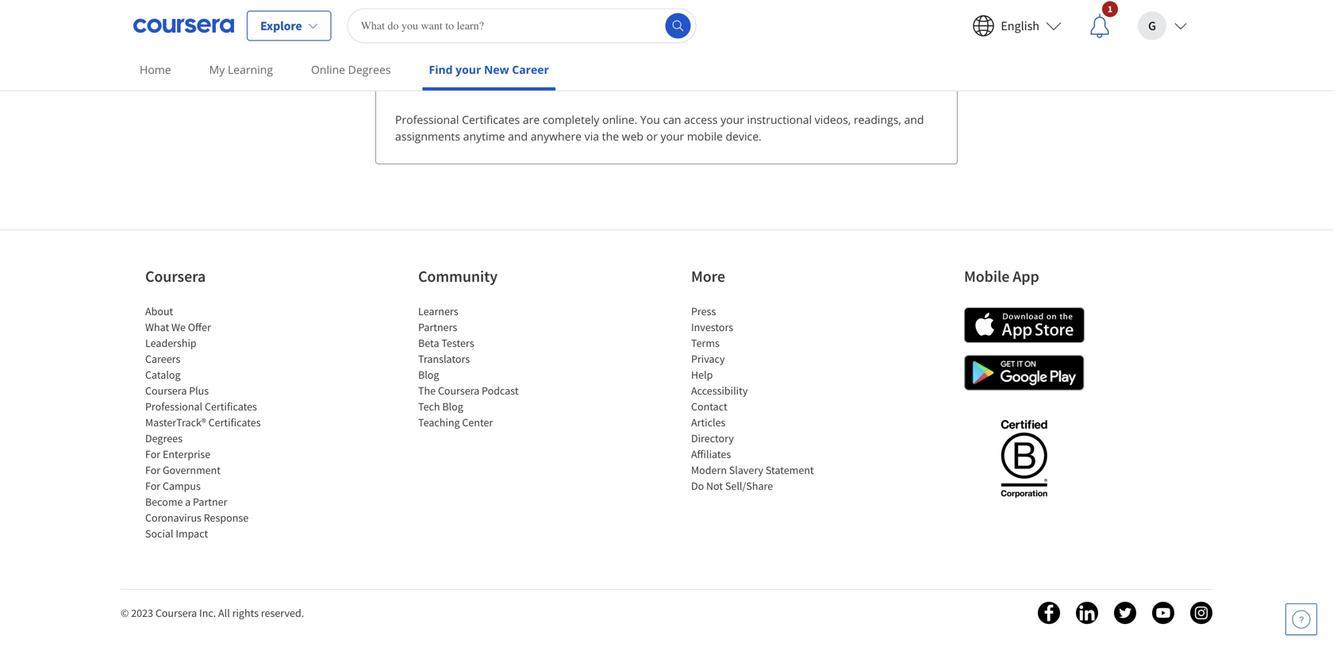 Task type: locate. For each thing, give the bounding box(es) containing it.
coursera youtube image
[[1153, 602, 1175, 624]]

coursera instagram image
[[1191, 602, 1213, 624]]

about what we offer leadership careers catalog coursera plus professional certificates mastertrack® certificates degrees for enterprise for government for campus become a partner coronavirus response social impact
[[145, 304, 261, 541]]

degrees down mastertrack®
[[145, 431, 183, 445]]

beta
[[418, 336, 440, 350]]

1 for from the top
[[145, 447, 161, 461]]

blog up "teaching center" link
[[443, 399, 464, 414]]

0 vertical spatial degrees
[[348, 62, 391, 77]]

device.
[[726, 129, 762, 144]]

home link
[[133, 52, 178, 87]]

list containing about
[[145, 303, 280, 541]]

directory link
[[692, 431, 734, 445]]

1 vertical spatial your
[[721, 112, 745, 127]]

certificates inside professional certificates are completely online. you can access your instructional videos, readings, and assignments anytime and anywhere via the web or your mobile device.
[[462, 112, 520, 127]]

1 vertical spatial degrees
[[145, 431, 183, 445]]

careers link
[[145, 352, 180, 366]]

professional right are
[[435, 75, 504, 90]]

modern
[[692, 463, 727, 477]]

online?
[[606, 75, 646, 90]]

1 horizontal spatial blog
[[443, 399, 464, 414]]

coursera facebook image
[[1039, 602, 1061, 624]]

list for more
[[692, 303, 827, 494]]

g button
[[1126, 0, 1201, 51]]

and down are on the left
[[508, 129, 528, 144]]

english
[[1001, 18, 1040, 34]]

your right find
[[456, 62, 481, 77]]

certificates down professional certificates link in the bottom left of the page
[[209, 415, 261, 430]]

2 vertical spatial professional
[[145, 399, 203, 414]]

explore button
[[247, 11, 332, 41]]

accessibility
[[692, 383, 748, 398]]

slavery
[[730, 463, 764, 477]]

accessibility link
[[692, 383, 748, 398]]

my
[[209, 62, 225, 77]]

1 list from the left
[[145, 303, 280, 541]]

1 horizontal spatial and
[[905, 112, 925, 127]]

are
[[523, 112, 540, 127]]

social impact link
[[145, 526, 208, 541]]

coursera up tech blog "link"
[[438, 383, 480, 398]]

offer
[[188, 320, 211, 334]]

online degrees link
[[305, 52, 397, 87]]

enterprise
[[163, 447, 211, 461]]

mastertrack® certificates link
[[145, 415, 261, 430]]

coursera image
[[133, 13, 234, 39]]

certificates up anytime on the left
[[462, 112, 520, 127]]

contact
[[692, 399, 728, 414]]

professional up mastertrack®
[[145, 399, 203, 414]]

or
[[647, 129, 658, 144]]

None search field
[[348, 8, 697, 43]]

for up become
[[145, 479, 161, 493]]

0 vertical spatial for
[[145, 447, 161, 461]]

0 horizontal spatial degrees
[[145, 431, 183, 445]]

become
[[145, 495, 183, 509]]

about
[[145, 304, 173, 318]]

teaching
[[418, 415, 460, 430]]

1 horizontal spatial your
[[661, 129, 685, 144]]

my learning
[[209, 62, 273, 77]]

assignments
[[395, 129, 461, 144]]

coursera twitter image
[[1115, 602, 1137, 624]]

certificates up mastertrack® certificates link
[[205, 399, 257, 414]]

and right readings,
[[905, 112, 925, 127]]

teaching center link
[[418, 415, 493, 430]]

affiliates link
[[692, 447, 731, 461]]

all
[[218, 606, 230, 620]]

press
[[692, 304, 716, 318]]

mobile
[[965, 266, 1010, 286]]

list containing press
[[692, 303, 827, 494]]

certificates up are on the left
[[507, 75, 570, 90]]

the coursera podcast link
[[418, 383, 519, 398]]

what we offer link
[[145, 320, 211, 334]]

new
[[484, 62, 509, 77]]

professional inside dropdown button
[[435, 75, 504, 90]]

0 vertical spatial blog
[[418, 368, 439, 382]]

help center image
[[1293, 610, 1312, 629]]

100%
[[573, 75, 603, 90]]

2 horizontal spatial your
[[721, 112, 745, 127]]

coursera plus link
[[145, 383, 209, 398]]

coursera left inc.
[[156, 606, 197, 620]]

1 vertical spatial professional
[[395, 112, 459, 127]]

your up device.
[[721, 112, 745, 127]]

1 horizontal spatial list
[[418, 303, 553, 430]]

1 vertical spatial for
[[145, 463, 161, 477]]

my learning link
[[203, 52, 280, 87]]

social
[[145, 526, 174, 541]]

3 list from the left
[[692, 303, 827, 494]]

1 vertical spatial blog
[[443, 399, 464, 414]]

investors
[[692, 320, 734, 334]]

What do you want to learn? text field
[[348, 8, 697, 43]]

1 horizontal spatial degrees
[[348, 62, 391, 77]]

translators
[[418, 352, 470, 366]]

coursera inside learners partners beta testers translators blog the coursera podcast tech blog teaching center
[[438, 383, 480, 398]]

a
[[185, 495, 191, 509]]

statement
[[766, 463, 814, 477]]

0 horizontal spatial and
[[508, 129, 528, 144]]

leadership link
[[145, 336, 197, 350]]

mobile app
[[965, 266, 1040, 286]]

the
[[602, 129, 619, 144]]

completely
[[543, 112, 600, 127]]

via
[[585, 129, 599, 144]]

2 vertical spatial your
[[661, 129, 685, 144]]

coronavirus
[[145, 510, 202, 525]]

0 vertical spatial professional
[[435, 75, 504, 90]]

0 horizontal spatial list
[[145, 303, 280, 541]]

and
[[905, 112, 925, 127], [508, 129, 528, 144]]

certificates
[[507, 75, 570, 90], [462, 112, 520, 127], [205, 399, 257, 414], [209, 415, 261, 430]]

are professional certificates 100% online?
[[414, 75, 646, 90]]

1 button
[[1075, 0, 1126, 51]]

investors link
[[692, 320, 734, 334]]

blog up the
[[418, 368, 439, 382]]

modern slavery statement link
[[692, 463, 814, 477]]

find
[[429, 62, 453, 77]]

directory
[[692, 431, 734, 445]]

professional inside professional certificates are completely online. you can access your instructional videos, readings, and assignments anytime and anywhere via the web or your mobile device.
[[395, 112, 459, 127]]

professional inside about what we offer leadership careers catalog coursera plus professional certificates mastertrack® certificates degrees for enterprise for government for campus become a partner coronavirus response social impact
[[145, 399, 203, 414]]

your
[[456, 62, 481, 77], [721, 112, 745, 127], [661, 129, 685, 144]]

blog
[[418, 368, 439, 382], [443, 399, 464, 414]]

3 for from the top
[[145, 479, 161, 493]]

tech
[[418, 399, 440, 414]]

2 horizontal spatial list
[[692, 303, 827, 494]]

professional
[[435, 75, 504, 90], [395, 112, 459, 127], [145, 399, 203, 414]]

we
[[172, 320, 186, 334]]

coursera
[[145, 266, 206, 286], [145, 383, 187, 398], [438, 383, 480, 398], [156, 606, 197, 620]]

list
[[145, 303, 280, 541], [418, 303, 553, 430], [692, 303, 827, 494]]

0 vertical spatial your
[[456, 62, 481, 77]]

logo of certified b corporation image
[[992, 410, 1057, 506]]

web
[[622, 129, 644, 144]]

2 list from the left
[[418, 303, 553, 430]]

degrees right 'online'
[[348, 62, 391, 77]]

your down the can
[[661, 129, 685, 144]]

for down degrees link
[[145, 447, 161, 461]]

app
[[1013, 266, 1040, 286]]

beta testers link
[[418, 336, 474, 350]]

center
[[462, 415, 493, 430]]

0 horizontal spatial your
[[456, 62, 481, 77]]

certificates inside dropdown button
[[507, 75, 570, 90]]

2 vertical spatial for
[[145, 479, 161, 493]]

for up 'for campus' link
[[145, 463, 161, 477]]

coursera down catalog
[[145, 383, 187, 398]]

list containing learners
[[418, 303, 553, 430]]

professional up assignments
[[395, 112, 459, 127]]

anytime
[[463, 129, 505, 144]]



Task type: describe. For each thing, give the bounding box(es) containing it.
privacy link
[[692, 352, 725, 366]]

online
[[311, 62, 345, 77]]

not
[[707, 479, 723, 493]]

mobile
[[688, 129, 723, 144]]

find your new career
[[429, 62, 549, 77]]

help link
[[692, 368, 713, 382]]

about link
[[145, 304, 173, 318]]

mastertrack®
[[145, 415, 206, 430]]

online degrees
[[311, 62, 391, 77]]

press investors terms privacy help accessibility contact articles directory affiliates modern slavery statement do not sell/share
[[692, 304, 814, 493]]

podcast
[[482, 383, 519, 398]]

response
[[204, 510, 249, 525]]

government
[[163, 463, 221, 477]]

for enterprise link
[[145, 447, 211, 461]]

explore
[[260, 18, 302, 34]]

testers
[[442, 336, 474, 350]]

degrees link
[[145, 431, 183, 445]]

blog link
[[418, 368, 439, 382]]

articles
[[692, 415, 726, 430]]

home
[[140, 62, 171, 77]]

do not sell/share link
[[692, 479, 774, 493]]

degrees inside about what we offer leadership careers catalog coursera plus professional certificates mastertrack® certificates degrees for enterprise for government for campus become a partner coronavirus response social impact
[[145, 431, 183, 445]]

affiliates
[[692, 447, 731, 461]]

partners link
[[418, 320, 458, 334]]

learning
[[228, 62, 273, 77]]

reserved.
[[261, 606, 304, 620]]

press link
[[692, 304, 716, 318]]

become a partner link
[[145, 495, 227, 509]]

privacy
[[692, 352, 725, 366]]

1
[[1108, 3, 1113, 15]]

0 horizontal spatial blog
[[418, 368, 439, 382]]

learners link
[[418, 304, 459, 318]]

find your new career link
[[423, 52, 556, 91]]

leadership
[[145, 336, 197, 350]]

catalog
[[145, 368, 181, 382]]

anywhere
[[531, 129, 582, 144]]

get it on google play image
[[965, 355, 1085, 391]]

readings,
[[854, 112, 902, 127]]

tech blog link
[[418, 399, 464, 414]]

your inside "link"
[[456, 62, 481, 77]]

2023
[[131, 606, 153, 620]]

more
[[692, 266, 726, 286]]

coursera up the about
[[145, 266, 206, 286]]

professional certificates link
[[145, 399, 257, 414]]

coronavirus response link
[[145, 510, 249, 525]]

0 vertical spatial and
[[905, 112, 925, 127]]

contact link
[[692, 399, 728, 414]]

access
[[685, 112, 718, 127]]

catalog link
[[145, 368, 181, 382]]

partners
[[418, 320, 458, 334]]

partner
[[193, 495, 227, 509]]

what
[[145, 320, 169, 334]]

for campus link
[[145, 479, 201, 493]]

careers
[[145, 352, 180, 366]]

2 for from the top
[[145, 463, 161, 477]]

are professional certificates 100% online? button
[[376, 60, 958, 105]]

articles link
[[692, 415, 726, 430]]

coursera inside about what we offer leadership careers catalog coursera plus professional certificates mastertrack® certificates degrees for enterprise for government for campus become a partner coronavirus response social impact
[[145, 383, 187, 398]]

g
[[1149, 18, 1157, 34]]

are
[[414, 75, 433, 90]]

english button
[[960, 0, 1075, 51]]

coursera linkedin image
[[1077, 602, 1099, 624]]

community
[[418, 266, 498, 286]]

1 vertical spatial and
[[508, 129, 528, 144]]

translators link
[[418, 352, 470, 366]]

can
[[663, 112, 682, 127]]

download on the app store image
[[965, 307, 1085, 343]]

list for coursera
[[145, 303, 280, 541]]

learners
[[418, 304, 459, 318]]

instructional
[[748, 112, 812, 127]]

do
[[692, 479, 704, 493]]

© 2023 coursera inc. all rights reserved.
[[121, 606, 304, 620]]

©
[[121, 606, 129, 620]]

help
[[692, 368, 713, 382]]

list for community
[[418, 303, 553, 430]]

professional certificates are completely online. you can access your instructional videos, readings, and assignments anytime and anywhere via the web or your mobile device.
[[395, 112, 925, 144]]

for government link
[[145, 463, 221, 477]]

degrees inside "link"
[[348, 62, 391, 77]]

rights
[[232, 606, 259, 620]]



Task type: vqa. For each thing, say whether or not it's contained in the screenshot.
The Social Sciences
no



